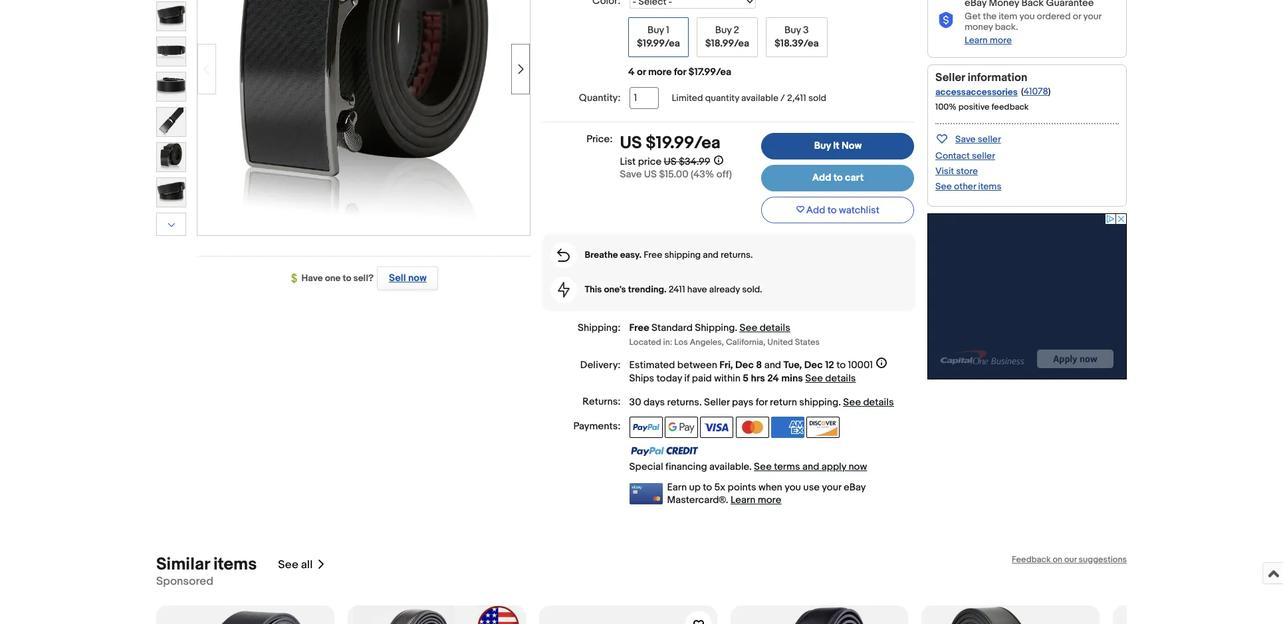 Task type: vqa. For each thing, say whether or not it's contained in the screenshot.


Task type: describe. For each thing, give the bounding box(es) containing it.
american express image
[[772, 417, 805, 438]]

1 horizontal spatial us
[[645, 168, 657, 181]]

picture 8 of 30 image
[[157, 178, 186, 207]]

add for add to watchlist
[[807, 204, 826, 217]]

discover image
[[807, 417, 841, 438]]

and for available.
[[803, 461, 820, 474]]

0 horizontal spatial shipping
[[665, 250, 701, 261]]

estimated
[[630, 359, 676, 372]]

mastercard®.
[[668, 494, 729, 507]]

5x
[[715, 482, 726, 494]]

paypal credit image
[[630, 447, 699, 457]]

2 vertical spatial more
[[758, 494, 782, 507]]

if
[[685, 373, 690, 385]]

to right one
[[343, 273, 352, 284]]

1 horizontal spatial .
[[735, 322, 738, 335]]

points
[[728, 482, 757, 494]]

1 vertical spatial free
[[630, 322, 650, 335]]

quantity
[[706, 92, 740, 104]]

shipping:
[[578, 322, 621, 335]]

google pay image
[[665, 417, 699, 438]]

to left "cart"
[[834, 172, 843, 184]]

10001
[[848, 359, 874, 372]]

returns
[[668, 397, 700, 409]]

suggestions
[[1079, 555, 1128, 566]]

quantity:
[[579, 92, 621, 104]]

paid
[[692, 373, 712, 385]]

standard
[[652, 322, 693, 335]]

all
[[301, 559, 313, 572]]

12
[[826, 359, 835, 372]]

watchlist
[[840, 204, 880, 217]]

list
[[620, 156, 636, 168]]

buy 2 $18.99/ea
[[706, 24, 750, 50]]

visa image
[[701, 417, 734, 438]]

0 vertical spatial and
[[703, 250, 719, 261]]

visit
[[936, 166, 955, 177]]

off)
[[717, 168, 733, 181]]

genuine leather mens ratchet belt belts for men adjustable automatic buckle - picture 1 of 30 image
[[237, 0, 491, 234]]

between
[[678, 359, 718, 372]]

see down 10001
[[844, 397, 862, 409]]

located in: los angeles, california, united states
[[630, 337, 820, 348]]

more inside "get the item you ordered or your money back. learn more"
[[991, 35, 1013, 46]]

sell
[[389, 272, 406, 285]]

money
[[965, 21, 994, 33]]

advertisement region
[[928, 214, 1128, 380]]

see terms and apply now link
[[754, 461, 868, 474]]

fri,
[[720, 359, 734, 372]]

to inside earn up to 5x points when you use your ebay mastercard®.
[[703, 482, 713, 494]]

apply
[[822, 461, 847, 474]]

days
[[644, 397, 665, 409]]

2
[[734, 24, 740, 37]]

buy 3 $18.39/ea
[[775, 24, 819, 50]]

special financing available. see terms and apply now
[[630, 461, 868, 474]]

1 horizontal spatial details
[[826, 373, 857, 385]]

when
[[759, 482, 783, 494]]

feedback on our suggestions
[[1013, 555, 1128, 566]]

payments:
[[574, 420, 621, 433]]

earn
[[668, 482, 687, 494]]

one
[[325, 273, 341, 284]]

picture 7 of 30 image
[[157, 143, 186, 172]]

sell now link
[[374, 267, 439, 290]]

now inside us $19.99/ea "main content"
[[849, 461, 868, 474]]

seller for save
[[978, 134, 1002, 145]]

mins
[[782, 373, 804, 385]]

breathe
[[585, 250, 618, 261]]

2 horizontal spatial us
[[664, 156, 677, 168]]

0 horizontal spatial details
[[760, 322, 791, 335]]

list price us $34.99
[[620, 156, 711, 168]]

ebay mastercard image
[[630, 484, 663, 505]]

buy it now link
[[762, 133, 915, 160]]

3
[[804, 24, 809, 37]]

1 horizontal spatial for
[[756, 397, 768, 409]]

0 horizontal spatial .
[[700, 397, 702, 409]]

0 vertical spatial for
[[674, 66, 687, 79]]

in:
[[664, 337, 673, 348]]

have
[[302, 273, 323, 284]]

learn more link for the ebay mastercard image
[[731, 494, 782, 507]]

picture 6 of 30 image
[[157, 108, 186, 136]]

terms
[[775, 461, 801, 474]]

today
[[657, 373, 683, 385]]

save us $15.00 (43% off)
[[620, 168, 733, 181]]

seller for contact
[[973, 150, 996, 162]]

see inside see all link
[[278, 559, 299, 572]]

to right 12
[[837, 359, 846, 372]]

1 vertical spatial see details link
[[806, 373, 857, 385]]

or inside "get the item you ordered or your money back. learn more"
[[1074, 11, 1082, 22]]

item
[[999, 11, 1018, 22]]

standard shipping . see details
[[652, 322, 791, 335]]

24
[[768, 373, 780, 385]]

pays
[[732, 397, 754, 409]]

special
[[630, 461, 664, 474]]

8
[[757, 359, 763, 372]]

limited
[[672, 92, 704, 104]]

up
[[690, 482, 701, 494]]

buy inside buy it now link
[[815, 140, 832, 152]]

0 horizontal spatial us
[[620, 133, 642, 154]]

accessaccessories
[[936, 86, 1018, 98]]

ebay
[[844, 482, 866, 494]]

picture 3 of 30 image
[[157, 2, 186, 31]]

1 vertical spatial shipping
[[800, 397, 839, 409]]

feedback
[[992, 102, 1030, 112]]

get
[[965, 11, 982, 22]]

sell?
[[354, 273, 374, 284]]

buy 1 $19.99/ea
[[637, 24, 680, 50]]

items inside contact seller visit store see other items
[[979, 181, 1002, 192]]

similar
[[156, 555, 210, 575]]

paypal image
[[630, 417, 663, 438]]

this one's trending. 2411 have already sold.
[[585, 284, 763, 295]]

earn up to 5x points when you use your ebay mastercard®.
[[668, 482, 866, 507]]

positive
[[959, 102, 990, 112]]

Sponsored text field
[[156, 575, 214, 589]]

)
[[1049, 86, 1051, 97]]

(43%
[[691, 168, 715, 181]]

already
[[710, 284, 740, 295]]

with details__icon image for get the item you ordered or your money back.
[[939, 12, 955, 29]]

learn more link for with details__icon associated with get the item you ordered or your money back.
[[965, 35, 1013, 46]]

delivery:
[[581, 359, 621, 372]]



Task type: locate. For each thing, give the bounding box(es) containing it.
save inside button
[[956, 134, 976, 145]]

0 horizontal spatial seller
[[705, 397, 730, 409]]

you right item
[[1020, 11, 1035, 22]]

seller up 100%
[[936, 71, 966, 84]]

2 vertical spatial with details__icon image
[[558, 282, 570, 298]]

now
[[408, 272, 427, 285], [849, 461, 868, 474]]

2 vertical spatial and
[[803, 461, 820, 474]]

0 vertical spatial now
[[408, 272, 427, 285]]

1 vertical spatial items
[[214, 555, 257, 575]]

save for save seller
[[956, 134, 976, 145]]

4 or more for $17.99/ea
[[629, 66, 732, 79]]

save up contact seller link
[[956, 134, 976, 145]]

0 horizontal spatial now
[[408, 272, 427, 285]]

to inside button
[[828, 204, 837, 217]]

sponsored
[[156, 575, 214, 589]]

1 vertical spatial learn more link
[[731, 494, 782, 507]]

items right other
[[979, 181, 1002, 192]]

1 horizontal spatial your
[[1084, 11, 1102, 22]]

2 horizontal spatial .
[[839, 397, 842, 409]]

shipping
[[695, 322, 735, 335]]

feedback
[[1013, 555, 1052, 566]]

ships today if paid within 5 hrs 24 mins see details
[[630, 373, 857, 385]]

learn more link down special financing available. see terms and apply now
[[731, 494, 782, 507]]

5
[[743, 373, 749, 385]]

see all link
[[278, 555, 326, 575]]

1 vertical spatial you
[[785, 482, 802, 494]]

30 days returns . seller pays for return shipping . see details
[[630, 397, 894, 409]]

1 vertical spatial $19.99/ea
[[646, 133, 721, 154]]

save inside us $19.99/ea "main content"
[[620, 168, 642, 181]]

2 horizontal spatial and
[[803, 461, 820, 474]]

$19.99/ea up $34.99
[[646, 133, 721, 154]]

you
[[1020, 11, 1035, 22], [785, 482, 802, 494]]

now
[[842, 140, 862, 152]]

1 horizontal spatial items
[[979, 181, 1002, 192]]

learn inside "get the item you ordered or your money back. learn more"
[[965, 35, 988, 46]]

shipping up 2411
[[665, 250, 701, 261]]

master card image
[[736, 417, 770, 438]]

seller inside us $19.99/ea "main content"
[[705, 397, 730, 409]]

1 vertical spatial now
[[849, 461, 868, 474]]

more down back. in the right top of the page
[[991, 35, 1013, 46]]

ships
[[630, 373, 655, 385]]

see details link down 10001
[[844, 397, 894, 409]]

0 vertical spatial seller
[[978, 134, 1002, 145]]

1 horizontal spatial you
[[1020, 11, 1035, 22]]

return
[[770, 397, 798, 409]]

financing
[[666, 461, 708, 474]]

0 vertical spatial more
[[991, 35, 1013, 46]]

or inside us $19.99/ea "main content"
[[637, 66, 646, 79]]

0 vertical spatial add
[[813, 172, 832, 184]]

1 vertical spatial for
[[756, 397, 768, 409]]

free right easy.
[[644, 250, 663, 261]]

with details__icon image left breathe
[[558, 249, 570, 262]]

us down us $19.99/ea
[[664, 156, 677, 168]]

tue,
[[784, 359, 803, 372]]

see down visit
[[936, 181, 953, 192]]

details down 10001
[[864, 397, 894, 409]]

located
[[630, 337, 662, 348]]

2 horizontal spatial details
[[864, 397, 894, 409]]

1 vertical spatial and
[[765, 359, 782, 372]]

1 dec from the left
[[736, 359, 754, 372]]

you left use
[[785, 482, 802, 494]]

2,411
[[788, 92, 807, 104]]

dollar sign image
[[291, 274, 302, 284]]

0 vertical spatial you
[[1020, 11, 1035, 22]]

details
[[760, 322, 791, 335], [826, 373, 857, 385], [864, 397, 894, 409]]

sold
[[809, 92, 827, 104]]

$18.99/ea
[[706, 37, 750, 50]]

shipping up the discover image
[[800, 397, 839, 409]]

with details__icon image for free shipping and returns.
[[558, 249, 570, 262]]

it
[[834, 140, 840, 152]]

see up when
[[754, 461, 772, 474]]

2 dec from the left
[[805, 359, 823, 372]]

details down 12
[[826, 373, 857, 385]]

seller inside contact seller visit store see other items
[[973, 150, 996, 162]]

our
[[1065, 555, 1078, 566]]

to left 5x
[[703, 482, 713, 494]]

buy inside buy 1 $19.99/ea
[[648, 24, 664, 37]]

you inside "get the item you ordered or your money back. learn more"
[[1020, 11, 1035, 22]]

one's
[[604, 284, 627, 295]]

limited quantity available / 2,411 sold
[[672, 92, 827, 104]]

california,
[[726, 337, 766, 348]]

accessaccessories link
[[936, 86, 1018, 98]]

us $19.99/ea main content
[[543, 0, 916, 507]]

us left "$15.00"
[[645, 168, 657, 181]]

save left "$15.00"
[[620, 168, 642, 181]]

buy left 3
[[785, 24, 801, 37]]

contact seller visit store see other items
[[936, 150, 1002, 192]]

easy.
[[620, 250, 642, 261]]

1 horizontal spatial save
[[956, 134, 976, 145]]

0 vertical spatial $19.99/ea
[[637, 37, 680, 50]]

save for save us $15.00 (43% off)
[[620, 168, 642, 181]]

seller inside button
[[978, 134, 1002, 145]]

dec left 12
[[805, 359, 823, 372]]

0 horizontal spatial and
[[703, 250, 719, 261]]

1 vertical spatial more
[[649, 66, 672, 79]]

add left "cart"
[[813, 172, 832, 184]]

. up the discover image
[[839, 397, 842, 409]]

add for add to cart
[[813, 172, 832, 184]]

Quantity: text field
[[630, 87, 659, 109]]

with details__icon image for 2411 have already sold.
[[558, 282, 570, 298]]

0 horizontal spatial for
[[674, 66, 687, 79]]

add inside button
[[807, 204, 826, 217]]

more right 4
[[649, 66, 672, 79]]

more
[[991, 35, 1013, 46], [649, 66, 672, 79], [758, 494, 782, 507]]

2 vertical spatial see details link
[[844, 397, 894, 409]]

1 vertical spatial with details__icon image
[[558, 249, 570, 262]]

0 horizontal spatial dec
[[736, 359, 754, 372]]

free
[[644, 250, 663, 261], [630, 322, 650, 335]]

learn
[[965, 35, 988, 46], [731, 494, 756, 507]]

price:
[[587, 133, 613, 146]]

see up 'california,'
[[740, 322, 758, 335]]

information
[[968, 71, 1028, 84]]

seller up visa image
[[705, 397, 730, 409]]

buy left 2
[[716, 24, 732, 37]]

buy inside buy 3 $18.39/ea
[[785, 24, 801, 37]]

get the item you ordered or your money back. learn more
[[965, 11, 1102, 46]]

seller inside seller information accessaccessories ( 41078 ) 100% positive feedback
[[936, 71, 966, 84]]

united
[[768, 337, 794, 348]]

other
[[955, 181, 977, 192]]

hrs
[[751, 373, 766, 385]]

contact seller link
[[936, 150, 996, 162]]

See all text field
[[278, 559, 313, 572]]

0 horizontal spatial you
[[785, 482, 802, 494]]

1 horizontal spatial or
[[1074, 11, 1082, 22]]

0 vertical spatial learn
[[965, 35, 988, 46]]

2 horizontal spatial more
[[991, 35, 1013, 46]]

have
[[688, 284, 708, 295]]

use
[[804, 482, 820, 494]]

see all
[[278, 559, 313, 572]]

your right use
[[822, 482, 842, 494]]

picture 4 of 30 image
[[157, 37, 186, 66]]

0 vertical spatial with details__icon image
[[939, 12, 955, 29]]

. down paid at the bottom
[[700, 397, 702, 409]]

see details link for standard shipping
[[740, 322, 791, 335]]

buy left it
[[815, 140, 832, 152]]

sold.
[[743, 284, 763, 295]]

0 vertical spatial see details link
[[740, 322, 791, 335]]

details up united
[[760, 322, 791, 335]]

0 vertical spatial free
[[644, 250, 663, 261]]

ordered
[[1038, 11, 1072, 22]]

0 vertical spatial learn more link
[[965, 35, 1013, 46]]

buy for buy 1
[[648, 24, 664, 37]]

now right sell
[[408, 272, 427, 285]]

now up ebay
[[849, 461, 868, 474]]

buy for buy 2
[[716, 24, 732, 37]]

see details link down 12
[[806, 373, 857, 385]]

learn down money on the right
[[965, 35, 988, 46]]

more right points
[[758, 494, 782, 507]]

0 horizontal spatial your
[[822, 482, 842, 494]]

seller information accessaccessories ( 41078 ) 100% positive feedback
[[936, 71, 1051, 112]]

1 horizontal spatial now
[[849, 461, 868, 474]]

30
[[630, 397, 642, 409]]

0 horizontal spatial items
[[214, 555, 257, 575]]

estimated between fri, dec 8 and tue, dec 12 to 10001
[[630, 359, 874, 372]]

seller down save seller at the top right
[[973, 150, 996, 162]]

0 horizontal spatial or
[[637, 66, 646, 79]]

1 horizontal spatial more
[[758, 494, 782, 507]]

for up limited
[[674, 66, 687, 79]]

0 horizontal spatial more
[[649, 66, 672, 79]]

your inside earn up to 5x points when you use your ebay mastercard®.
[[822, 482, 842, 494]]

1 horizontal spatial learn
[[965, 35, 988, 46]]

free up located
[[630, 322, 650, 335]]

1 vertical spatial save
[[620, 168, 642, 181]]

back.
[[996, 21, 1019, 33]]

0 vertical spatial shipping
[[665, 250, 701, 261]]

0 horizontal spatial learn
[[731, 494, 756, 507]]

dec up 5 at the bottom
[[736, 359, 754, 372]]

buy left "1"
[[648, 24, 664, 37]]

1 horizontal spatial shipping
[[800, 397, 839, 409]]

0 vertical spatial save
[[956, 134, 976, 145]]

see inside contact seller visit store see other items
[[936, 181, 953, 192]]

to left watchlist
[[828, 204, 837, 217]]

1 horizontal spatial learn more link
[[965, 35, 1013, 46]]

0 vertical spatial items
[[979, 181, 1002, 192]]

learn more link inside us $19.99/ea "main content"
[[731, 494, 782, 507]]

add to cart
[[813, 172, 864, 184]]

41078 link
[[1024, 86, 1049, 97]]

see details link up united
[[740, 322, 791, 335]]

items right similar in the bottom left of the page
[[214, 555, 257, 575]]

0 vertical spatial your
[[1084, 11, 1102, 22]]

your right ordered
[[1084, 11, 1102, 22]]

seller up contact seller link
[[978, 134, 1002, 145]]

1 vertical spatial or
[[637, 66, 646, 79]]

/
[[781, 92, 786, 104]]

0 horizontal spatial learn more link
[[731, 494, 782, 507]]

add to cart link
[[762, 165, 915, 192]]

0 vertical spatial seller
[[936, 71, 966, 84]]

0 horizontal spatial save
[[620, 168, 642, 181]]

picture 5 of 30 image
[[157, 73, 186, 101]]

. up 'california,'
[[735, 322, 738, 335]]

0 vertical spatial details
[[760, 322, 791, 335]]

1 vertical spatial seller
[[973, 150, 996, 162]]

1 vertical spatial learn
[[731, 494, 756, 507]]

store
[[957, 166, 979, 177]]

1 vertical spatial add
[[807, 204, 826, 217]]

you inside earn up to 5x points when you use your ebay mastercard®.
[[785, 482, 802, 494]]

have one to sell?
[[302, 273, 374, 284]]

cart
[[846, 172, 864, 184]]

or right 4
[[637, 66, 646, 79]]

1 vertical spatial your
[[822, 482, 842, 494]]

feedback on our suggestions link
[[1013, 555, 1128, 566]]

this
[[585, 284, 602, 295]]

see details link for seller pays for return shipping
[[844, 397, 894, 409]]

with details__icon image
[[939, 12, 955, 29], [558, 249, 570, 262], [558, 282, 570, 298]]

0 vertical spatial or
[[1074, 11, 1082, 22]]

dec
[[736, 359, 754, 372], [805, 359, 823, 372]]

1 horizontal spatial dec
[[805, 359, 823, 372]]

with details__icon image left the this
[[558, 282, 570, 298]]

1 vertical spatial seller
[[705, 397, 730, 409]]

returns:
[[583, 396, 621, 409]]

and left returns.
[[703, 250, 719, 261]]

learn inside us $19.99/ea "main content"
[[731, 494, 756, 507]]

buy inside the buy 2 $18.99/ea
[[716, 24, 732, 37]]

add down add to cart link at the top of the page
[[807, 204, 826, 217]]

us up list on the top of page
[[620, 133, 642, 154]]

2 vertical spatial details
[[864, 397, 894, 409]]

or right ordered
[[1074, 11, 1082, 22]]

41078
[[1024, 86, 1049, 97]]

1 horizontal spatial seller
[[936, 71, 966, 84]]

with details__icon image left get
[[939, 12, 955, 29]]

$19.99/ea down "1"
[[637, 37, 680, 50]]

see right mins
[[806, 373, 824, 385]]

and up 24
[[765, 359, 782, 372]]

your inside "get the item you ordered or your money back. learn more"
[[1084, 11, 1102, 22]]

similar items
[[156, 555, 257, 575]]

see left the all
[[278, 559, 299, 572]]

1
[[667, 24, 670, 37]]

and for fri,
[[765, 359, 782, 372]]

learn right 5x
[[731, 494, 756, 507]]

learn more link down money on the right
[[965, 35, 1013, 46]]

and up use
[[803, 461, 820, 474]]

buy for buy 3
[[785, 24, 801, 37]]

4
[[629, 66, 635, 79]]

us $19.99/ea
[[620, 133, 721, 154]]

for right pays
[[756, 397, 768, 409]]

returns.
[[721, 250, 753, 261]]

1 horizontal spatial and
[[765, 359, 782, 372]]

contact
[[936, 150, 971, 162]]

within
[[715, 373, 741, 385]]

buy it now
[[815, 140, 862, 152]]

save seller button
[[936, 131, 1002, 146]]

1 vertical spatial details
[[826, 373, 857, 385]]

see other items link
[[936, 181, 1002, 192]]



